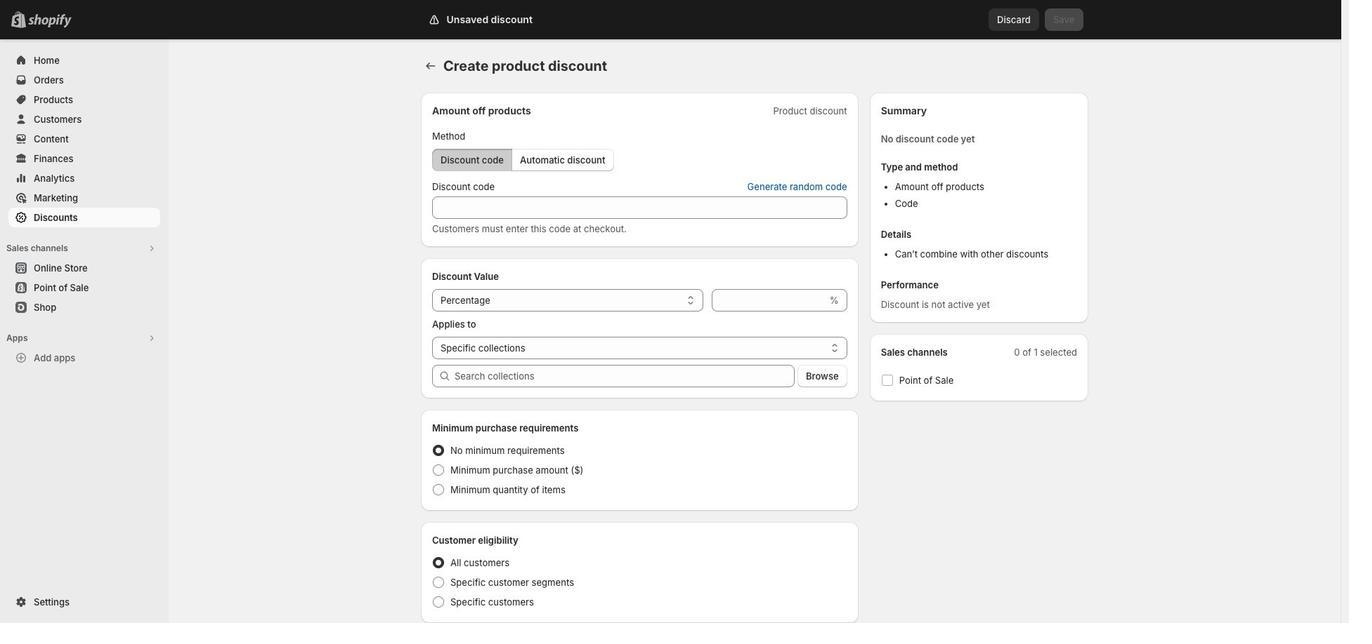 Task type: vqa. For each thing, say whether or not it's contained in the screenshot.
text box
yes



Task type: locate. For each thing, give the bounding box(es) containing it.
shopify image
[[31, 14, 74, 28]]

Search collections text field
[[455, 365, 795, 388]]

None text field
[[432, 197, 847, 219], [712, 290, 827, 312], [432, 197, 847, 219], [712, 290, 827, 312]]



